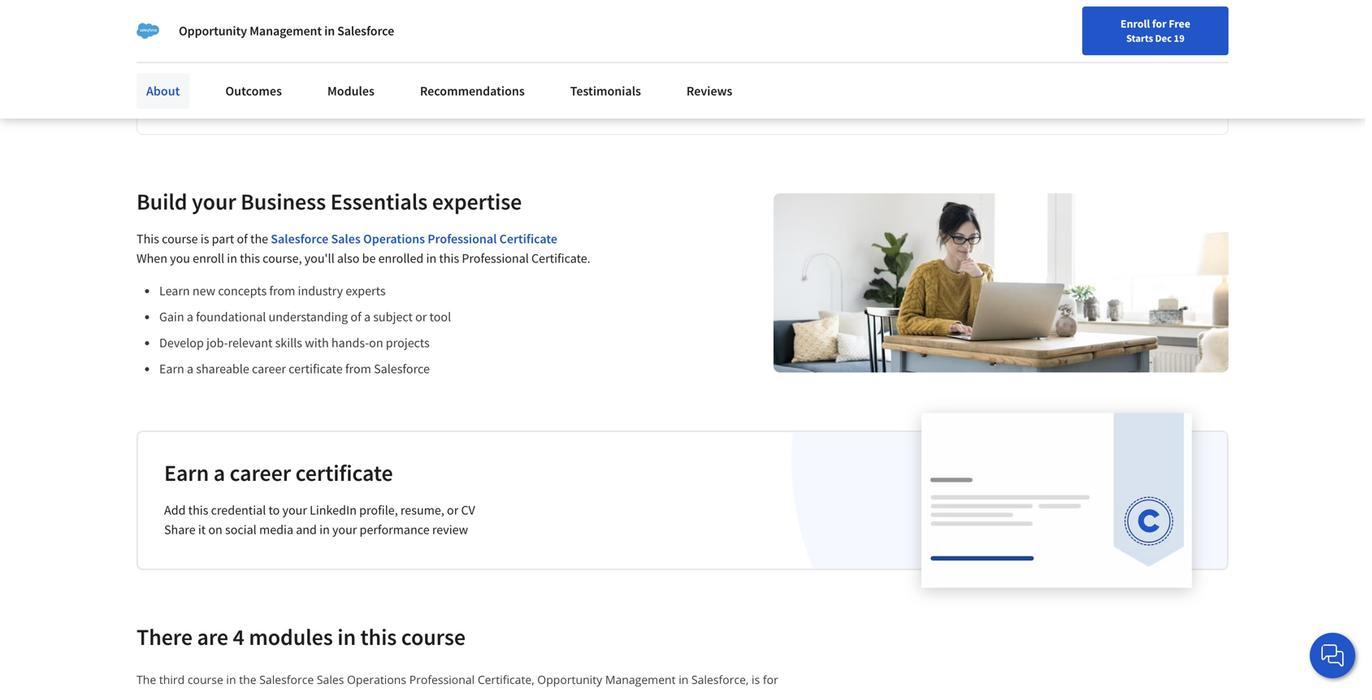 Task type: vqa. For each thing, say whether or not it's contained in the screenshot.
Overview link
no



Task type: describe. For each thing, give the bounding box(es) containing it.
skills inside see how employees at top companies are mastering in-demand skills
[[274, 43, 323, 72]]

of for a
[[351, 309, 362, 325]]

part
[[212, 231, 234, 247]]

19
[[1174, 32, 1185, 45]]

more
[[198, 90, 228, 107]]

shareable
[[196, 361, 249, 377]]

or inside add this credential to your linkedin profile, resume, or cv share it on social media and in your performance review
[[447, 503, 459, 519]]

demand
[[189, 43, 270, 72]]

testimonials
[[570, 83, 641, 99]]

a for earn a shareable career certificate from salesforce
[[187, 361, 194, 377]]

credential
[[211, 503, 266, 519]]

projects
[[386, 335, 430, 351]]

sales inside the third course in the salesforce sales operations professional certificate, opportunity management in salesforce, is for
[[317, 672, 344, 688]]

in down part at the left top
[[227, 251, 237, 267]]

about
[[146, 83, 180, 99]]

build
[[137, 188, 187, 216]]

understanding
[[269, 309, 348, 325]]

at
[[359, 14, 379, 42]]

reviews link
[[677, 73, 743, 109]]

the inside this course is part of the salesforce sales operations professional certificate when you enroll in this course, you'll also be enrolled in this professional certificate.
[[250, 231, 268, 247]]

modules link
[[318, 73, 384, 109]]

also
[[337, 251, 360, 267]]

professional inside the third course in the salesforce sales operations professional certificate, opportunity management in salesforce, is for
[[409, 672, 475, 688]]

media
[[259, 522, 293, 538]]

salesforce,
[[692, 672, 749, 688]]

earn a shareable career certificate from salesforce
[[159, 361, 430, 377]]

the
[[137, 672, 156, 688]]

this course is part of the salesforce sales operations professional certificate when you enroll in this course, you'll also be enrolled in this professional certificate.
[[137, 231, 591, 267]]

salesforce sales operations professional certificate link
[[271, 231, 558, 247]]

starts
[[1127, 32, 1154, 45]]

dec
[[1156, 32, 1172, 45]]

gain
[[159, 309, 184, 325]]

add this credential to your linkedin profile, resume, or cv share it on social media and in your performance review
[[164, 503, 475, 538]]

1 vertical spatial your
[[283, 503, 307, 519]]

relevant
[[228, 335, 273, 351]]

operations inside the third course in the salesforce sales operations professional certificate, opportunity management in salesforce, is for
[[347, 672, 407, 688]]

management inside the third course in the salesforce sales operations professional certificate, opportunity management in salesforce, is for
[[605, 672, 676, 688]]

hands-
[[332, 335, 369, 351]]

1 vertical spatial skills
[[275, 335, 302, 351]]

1 vertical spatial course
[[401, 623, 466, 652]]

see how employees at top companies are mastering in-demand skills
[[163, 14, 664, 72]]

enroll
[[193, 251, 224, 267]]

tool
[[430, 309, 451, 325]]

linkedin
[[310, 503, 357, 519]]

course inside the third course in the salesforce sales operations professional certificate, opportunity management in salesforce, is for
[[188, 672, 223, 688]]

subject
[[373, 309, 413, 325]]

in-
[[163, 43, 189, 72]]

a for earn a career certificate
[[214, 459, 225, 487]]

salesforce down 'projects'
[[374, 361, 430, 377]]

there
[[137, 623, 193, 652]]

recommendations
[[420, 83, 525, 99]]

the inside the third course in the salesforce sales operations professional certificate, opportunity management in salesforce, is for
[[239, 672, 257, 688]]

enroll for free starts dec 19
[[1121, 16, 1191, 45]]

0 vertical spatial from
[[269, 283, 295, 299]]

recommendations link
[[410, 73, 535, 109]]

performance
[[360, 522, 430, 538]]

0 horizontal spatial for
[[320, 90, 336, 107]]

modules
[[249, 623, 333, 652]]

build your business essentials expertise
[[137, 188, 522, 216]]

how
[[203, 14, 245, 42]]

review
[[432, 522, 468, 538]]

1 horizontal spatial on
[[369, 335, 383, 351]]

employees
[[249, 14, 355, 42]]

about link
[[137, 73, 190, 109]]

is inside this course is part of the salesforce sales operations professional certificate when you enroll in this course, you'll also be enrolled in this professional certificate.
[[201, 231, 209, 247]]

share
[[164, 522, 196, 538]]

1 vertical spatial certificate
[[296, 459, 393, 487]]

with
[[305, 335, 329, 351]]

there are 4 modules in this course
[[137, 623, 466, 652]]

resume,
[[401, 503, 445, 519]]

opportunity inside the third course in the salesforce sales operations professional certificate, opportunity management in salesforce, is for
[[538, 672, 603, 688]]

learn for learn new concepts from industry experts
[[159, 283, 190, 299]]

develop
[[159, 335, 204, 351]]

0 vertical spatial career
[[252, 361, 286, 377]]

learn new concepts from industry experts
[[159, 283, 386, 299]]

1 vertical spatial career
[[230, 459, 291, 487]]

for inside the third course in the salesforce sales operations professional certificate, opportunity management in salesforce, is for
[[763, 672, 779, 688]]

in left salesforce,
[[679, 672, 689, 688]]

0 vertical spatial certificate
[[289, 361, 343, 377]]

outcomes
[[225, 83, 282, 99]]

coursera enterprise logos image
[[867, 26, 1192, 96]]

in down salesforce sales operations professional certificate link
[[426, 251, 437, 267]]

profile,
[[359, 503, 398, 519]]

and
[[296, 522, 317, 538]]



Task type: locate. For each thing, give the bounding box(es) containing it.
the third course in the salesforce sales operations professional certificate, opportunity management in salesforce, is for
[[137, 672, 785, 689]]

0 vertical spatial or
[[415, 309, 427, 325]]

of
[[237, 231, 248, 247], [351, 309, 362, 325]]

this inside add this credential to your linkedin profile, resume, or cv share it on social media and in your performance review
[[188, 503, 208, 519]]

0 vertical spatial is
[[201, 231, 209, 247]]

1 vertical spatial or
[[447, 503, 459, 519]]

2 vertical spatial your
[[332, 522, 357, 538]]

about
[[230, 90, 264, 107]]

0 horizontal spatial opportunity
[[179, 23, 247, 39]]

free
[[1169, 16, 1191, 31]]

earn for earn a career certificate
[[164, 459, 209, 487]]

salesforce inside this course is part of the salesforce sales operations professional certificate when you enroll in this course, you'll also be enrolled in this professional certificate.
[[271, 231, 329, 247]]

opportunity up demand
[[179, 23, 247, 39]]

mastering
[[566, 14, 664, 42]]

enroll
[[1121, 16, 1150, 31]]

a right the gain
[[187, 309, 193, 325]]

1 vertical spatial for
[[320, 90, 336, 107]]

when
[[137, 251, 167, 267]]

professional down expertise
[[428, 231, 497, 247]]

0 horizontal spatial business
[[241, 188, 326, 216]]

concepts
[[218, 283, 267, 299]]

1 vertical spatial business
[[241, 188, 326, 216]]

sales up also
[[331, 231, 361, 247]]

0 horizontal spatial of
[[237, 231, 248, 247]]

cv
[[461, 503, 475, 519]]

for up the dec
[[1153, 16, 1167, 31]]

testimonials link
[[561, 73, 651, 109]]

certificate,
[[478, 672, 535, 688]]

third
[[159, 672, 185, 688]]

top
[[383, 14, 416, 42]]

add
[[164, 503, 186, 519]]

course inside this course is part of the salesforce sales operations professional certificate when you enroll in this course, you'll also be enrolled in this professional certificate.
[[162, 231, 198, 247]]

1 horizontal spatial of
[[351, 309, 362, 325]]

you'll
[[305, 251, 335, 267]]

are left 4 on the bottom left of page
[[197, 623, 228, 652]]

1 vertical spatial management
[[605, 672, 676, 688]]

1 horizontal spatial opportunity
[[538, 672, 603, 688]]

1 vertical spatial of
[[351, 309, 362, 325]]

earn down develop
[[159, 361, 184, 377]]

job-
[[206, 335, 228, 351]]

earn for earn a shareable career certificate from salesforce
[[159, 361, 184, 377]]

your
[[192, 188, 236, 216], [283, 503, 307, 519], [332, 522, 357, 538]]

sales inside this course is part of the salesforce sales operations professional certificate when you enroll in this course, you'll also be enrolled in this professional certificate.
[[331, 231, 361, 247]]

are inside see how employees at top companies are mastering in-demand skills
[[530, 14, 562, 42]]

course up you
[[162, 231, 198, 247]]

in left at
[[324, 23, 335, 39]]

industry
[[298, 283, 343, 299]]

course right third on the left bottom of page
[[188, 672, 223, 688]]

management left salesforce,
[[605, 672, 676, 688]]

learn more about coursera for business
[[163, 90, 388, 107]]

salesforce up modules link
[[337, 23, 394, 39]]

chat with us image
[[1320, 643, 1346, 669]]

certificate up linkedin
[[296, 459, 393, 487]]

1 vertical spatial are
[[197, 623, 228, 652]]

course
[[162, 231, 198, 247], [401, 623, 466, 652], [188, 672, 223, 688]]

for
[[1153, 16, 1167, 31], [320, 90, 336, 107], [763, 672, 779, 688]]

reviews
[[687, 83, 733, 99]]

this
[[137, 231, 159, 247]]

skills
[[274, 43, 323, 72], [275, 335, 302, 351]]

english button
[[1024, 0, 1123, 53]]

professional
[[428, 231, 497, 247], [462, 251, 529, 267], [409, 672, 475, 688]]

is right salesforce,
[[752, 672, 760, 688]]

on right it
[[208, 522, 223, 538]]

on down subject
[[369, 335, 383, 351]]

earn up "add"
[[164, 459, 209, 487]]

coursera
[[266, 90, 317, 107]]

for right salesforce,
[[763, 672, 779, 688]]

career
[[252, 361, 286, 377], [230, 459, 291, 487]]

are
[[530, 14, 562, 42], [197, 623, 228, 652]]

0 vertical spatial course
[[162, 231, 198, 247]]

experts
[[346, 283, 386, 299]]

business down at
[[339, 90, 388, 107]]

a down develop
[[187, 361, 194, 377]]

2 vertical spatial for
[[763, 672, 779, 688]]

of right part at the left top
[[237, 231, 248, 247]]

1 vertical spatial the
[[239, 672, 257, 688]]

business up course,
[[241, 188, 326, 216]]

social
[[225, 522, 257, 538]]

from down hands-
[[345, 361, 371, 377]]

0 vertical spatial sales
[[331, 231, 361, 247]]

1 horizontal spatial from
[[345, 361, 371, 377]]

4
[[233, 623, 244, 652]]

on
[[369, 335, 383, 351], [208, 522, 223, 538]]

salesforce down modules
[[259, 672, 314, 688]]

certificate
[[289, 361, 343, 377], [296, 459, 393, 487]]

see
[[163, 14, 199, 42]]

modules
[[327, 83, 375, 99]]

career up to
[[230, 459, 291, 487]]

english
[[1054, 18, 1093, 35]]

foundational
[[196, 309, 266, 325]]

are left mastering
[[530, 14, 562, 42]]

your down linkedin
[[332, 522, 357, 538]]

1 vertical spatial sales
[[317, 672, 344, 688]]

the up course,
[[250, 231, 268, 247]]

coursera career certificate image
[[922, 414, 1192, 587]]

None search field
[[232, 10, 622, 43]]

it
[[198, 522, 206, 538]]

for inside enroll for free starts dec 19
[[1153, 16, 1167, 31]]

salesforce inside the third course in the salesforce sales operations professional certificate, opportunity management in salesforce, is for
[[259, 672, 314, 688]]

1 horizontal spatial is
[[752, 672, 760, 688]]

is left part at the left top
[[201, 231, 209, 247]]

0 vertical spatial skills
[[274, 43, 323, 72]]

salesforce up course,
[[271, 231, 329, 247]]

a
[[187, 309, 193, 325], [364, 309, 371, 325], [187, 361, 194, 377], [214, 459, 225, 487]]

in
[[324, 23, 335, 39], [227, 251, 237, 267], [426, 251, 437, 267], [320, 522, 330, 538], [338, 623, 356, 652], [226, 672, 236, 688], [679, 672, 689, 688]]

0 vertical spatial business
[[339, 90, 388, 107]]

0 horizontal spatial on
[[208, 522, 223, 538]]

1 vertical spatial is
[[752, 672, 760, 688]]

career down relevant
[[252, 361, 286, 377]]

0 vertical spatial opportunity
[[179, 23, 247, 39]]

skills down opportunity management in salesforce
[[274, 43, 323, 72]]

1 horizontal spatial for
[[763, 672, 779, 688]]

2 vertical spatial course
[[188, 672, 223, 688]]

opportunity management in salesforce
[[179, 23, 394, 39]]

expertise
[[432, 188, 522, 216]]

sales down there are 4 modules in this course
[[317, 672, 344, 688]]

learn more about coursera for business link
[[163, 90, 388, 107]]

opportunity
[[179, 23, 247, 39], [538, 672, 603, 688]]

of for the
[[237, 231, 248, 247]]

you
[[170, 251, 190, 267]]

1 vertical spatial on
[[208, 522, 223, 538]]

or
[[415, 309, 427, 325], [447, 503, 459, 519]]

in right modules
[[338, 623, 356, 652]]

1 horizontal spatial are
[[530, 14, 562, 42]]

skills up 'earn a shareable career certificate from salesforce' in the left of the page
[[275, 335, 302, 351]]

course,
[[263, 251, 302, 267]]

in right and
[[320, 522, 330, 538]]

your right to
[[283, 503, 307, 519]]

for right coursera
[[320, 90, 336, 107]]

learn for learn more about coursera for business
[[163, 90, 196, 107]]

certificate down with
[[289, 361, 343, 377]]

1 horizontal spatial management
[[605, 672, 676, 688]]

management right how
[[250, 23, 322, 39]]

in down 4 on the bottom left of page
[[226, 672, 236, 688]]

a left subject
[[364, 309, 371, 325]]

2 horizontal spatial your
[[332, 522, 357, 538]]

essentials
[[330, 188, 428, 216]]

show notifications image
[[1146, 20, 1166, 40]]

to
[[269, 503, 280, 519]]

learn left the more
[[163, 90, 196, 107]]

salesforce image
[[137, 20, 159, 42]]

new
[[193, 283, 216, 299]]

0 vertical spatial learn
[[163, 90, 196, 107]]

or left tool
[[415, 309, 427, 325]]

0 horizontal spatial are
[[197, 623, 228, 652]]

0 horizontal spatial from
[[269, 283, 295, 299]]

1 vertical spatial professional
[[462, 251, 529, 267]]

0 vertical spatial on
[[369, 335, 383, 351]]

companies
[[421, 14, 526, 42]]

0 vertical spatial professional
[[428, 231, 497, 247]]

1 vertical spatial learn
[[159, 283, 190, 299]]

0 vertical spatial for
[[1153, 16, 1167, 31]]

1 vertical spatial opportunity
[[538, 672, 603, 688]]

0 vertical spatial management
[[250, 23, 322, 39]]

on inside add this credential to your linkedin profile, resume, or cv share it on social media and in your performance review
[[208, 522, 223, 538]]

certificate
[[500, 231, 558, 247]]

0 vertical spatial the
[[250, 231, 268, 247]]

0 vertical spatial of
[[237, 231, 248, 247]]

1 horizontal spatial business
[[339, 90, 388, 107]]

certificate.
[[532, 251, 591, 267]]

the
[[250, 231, 268, 247], [239, 672, 257, 688]]

of inside this course is part of the salesforce sales operations professional certificate when you enroll in this course, you'll also be enrolled in this professional certificate.
[[237, 231, 248, 247]]

course up the third course in the salesforce sales operations professional certificate, opportunity management in salesforce, is for
[[401, 623, 466, 652]]

0 vertical spatial your
[[192, 188, 236, 216]]

enrolled
[[378, 251, 424, 267]]

a up credential
[[214, 459, 225, 487]]

business
[[339, 90, 388, 107], [241, 188, 326, 216]]

of up hands-
[[351, 309, 362, 325]]

1 vertical spatial earn
[[164, 459, 209, 487]]

from down course,
[[269, 283, 295, 299]]

salesforce
[[337, 23, 394, 39], [271, 231, 329, 247], [374, 361, 430, 377], [259, 672, 314, 688]]

the down 4 on the bottom left of page
[[239, 672, 257, 688]]

opportunity right certificate,
[[538, 672, 603, 688]]

operations inside this course is part of the salesforce sales operations professional certificate when you enroll in this course, you'll also be enrolled in this professional certificate.
[[363, 231, 425, 247]]

0 horizontal spatial is
[[201, 231, 209, 247]]

be
[[362, 251, 376, 267]]

professional left certificate,
[[409, 672, 475, 688]]

2 horizontal spatial for
[[1153, 16, 1167, 31]]

or left cv
[[447, 503, 459, 519]]

2 vertical spatial professional
[[409, 672, 475, 688]]

your up part at the left top
[[192, 188, 236, 216]]

management
[[250, 23, 322, 39], [605, 672, 676, 688]]

0 vertical spatial are
[[530, 14, 562, 42]]

earn a career certificate
[[164, 459, 393, 487]]

0 horizontal spatial or
[[415, 309, 427, 325]]

in inside add this credential to your linkedin profile, resume, or cv share it on social media and in your performance review
[[320, 522, 330, 538]]

1 vertical spatial operations
[[347, 672, 407, 688]]

professional down certificate
[[462, 251, 529, 267]]

gain a foundational understanding of a subject or tool
[[159, 309, 451, 325]]

1 horizontal spatial or
[[447, 503, 459, 519]]

0 vertical spatial earn
[[159, 361, 184, 377]]

learn
[[163, 90, 196, 107], [159, 283, 190, 299]]

develop job-relevant skills with hands-on projects
[[159, 335, 430, 351]]

0 horizontal spatial your
[[192, 188, 236, 216]]

0 horizontal spatial management
[[250, 23, 322, 39]]

from
[[269, 283, 295, 299], [345, 361, 371, 377]]

outcomes link
[[216, 73, 292, 109]]

1 horizontal spatial your
[[283, 503, 307, 519]]

0 vertical spatial operations
[[363, 231, 425, 247]]

learn up the gain
[[159, 283, 190, 299]]

1 vertical spatial from
[[345, 361, 371, 377]]

a for gain a foundational understanding of a subject or tool
[[187, 309, 193, 325]]

is inside the third course in the salesforce sales operations professional certificate, opportunity management in salesforce, is for
[[752, 672, 760, 688]]

this
[[240, 251, 260, 267], [439, 251, 459, 267], [188, 503, 208, 519], [361, 623, 397, 652]]



